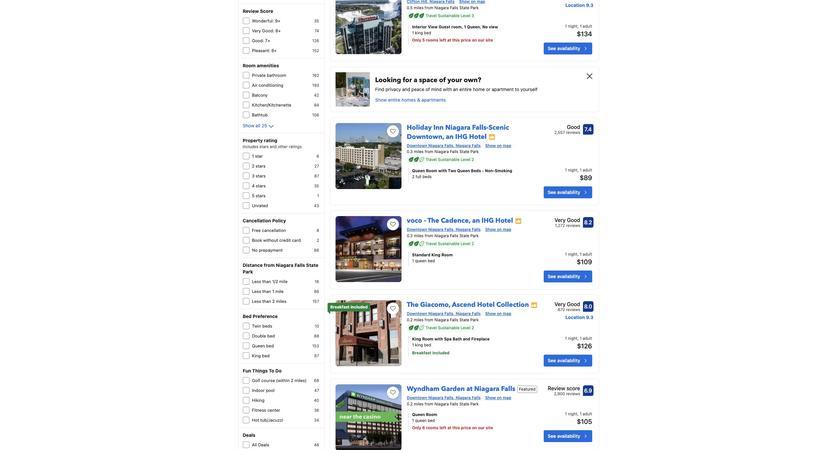 Task type: describe. For each thing, give the bounding box(es) containing it.
very for 8.2
[[555, 217, 566, 223]]

bathroom
[[267, 73, 286, 78]]

2 location 9.3 from the top
[[566, 315, 594, 320]]

all
[[252, 443, 257, 448]]

86 for no prepayment
[[314, 248, 319, 253]]

less for less than 1/2 mile
[[252, 279, 261, 284]]

0 vertical spatial 6
[[317, 154, 319, 159]]

beds inside queen room with two queen beds - non-smoking 2 full beds
[[423, 175, 432, 179]]

5 inside the interior view guest room, 1 queen, no view 1 king bed only 5 rooms left at this price on our site
[[423, 37, 425, 42]]

34
[[314, 418, 319, 423]]

0 vertical spatial 3
[[472, 13, 475, 18]]

very good 870 reviews
[[555, 302, 581, 313]]

prepayment
[[259, 248, 283, 253]]

1 level from the top
[[461, 13, 471, 18]]

or
[[487, 86, 491, 92]]

from for holiday
[[425, 149, 434, 154]]

scenic
[[489, 123, 510, 132]]

and inside "king room with spa bath and fireplace 1 king bed breakfast included"
[[463, 337, 471, 342]]

0 vertical spatial very
[[252, 28, 261, 33]]

cancellation
[[243, 218, 271, 224]]

availability for holiday inn niagara falls-scenic downtown, an ihg hotel
[[558, 190, 581, 195]]

night for holiday inn niagara falls-scenic downtown, an ihg hotel
[[569, 168, 578, 173]]

sheraton fallsview hotel image
[[336, 0, 402, 54]]

0.3 for holiday inn niagara falls-scenic downtown, an ihg hotel
[[407, 149, 413, 154]]

1 vertical spatial deals
[[258, 443, 270, 448]]

126
[[313, 38, 319, 43]]

spa
[[445, 337, 452, 342]]

falls down falls-
[[472, 143, 481, 148]]

our inside queen room 1 queen bed only 6 rooms left at this price on our site
[[479, 426, 485, 431]]

king for room
[[413, 337, 422, 342]]

downtown for holiday
[[407, 143, 428, 148]]

74
[[315, 28, 319, 33]]

0.5
[[407, 5, 413, 10]]

show inside dropdown button
[[243, 123, 255, 128]]

looking for a space of your own? image
[[336, 72, 370, 107]]

less than 1 mile
[[252, 289, 284, 294]]

47
[[315, 388, 319, 393]]

show all 25
[[243, 123, 267, 128]]

show on map for collection
[[486, 312, 512, 316]]

scored 8.2 element
[[583, 217, 594, 228]]

2 down 8
[[317, 238, 319, 243]]

air
[[252, 83, 258, 88]]

state for the
[[460, 318, 470, 323]]

own?
[[464, 75, 482, 84]]

park for the giacomo, ascend hotel collection
[[471, 318, 479, 323]]

travel sustainable level 2 for ascend
[[426, 326, 474, 331]]

0.2 miles from niagara falls state park for garden
[[407, 402, 479, 407]]

see availability for wyndham garden at niagara falls
[[548, 434, 581, 439]]

card
[[292, 238, 301, 243]]

adult for wyndham garden at niagara falls
[[583, 412, 593, 417]]

0 horizontal spatial 5
[[252, 193, 255, 199]]

this inside the interior view guest room, 1 queen, no view 1 king bed only 5 rooms left at this price on our site
[[453, 37, 460, 42]]

miles right 0.5 at top left
[[414, 5, 424, 10]]

0.2 for wyndham
[[407, 402, 413, 407]]

site inside queen room 1 queen bed only 6 rooms left at this price on our site
[[486, 426, 494, 431]]

1 night , 1 adult $89
[[566, 168, 593, 182]]

with inside looking for a space of your own? find privacy and peace of mind with an entire home or apartment to yourself
[[443, 86, 452, 92]]

full
[[416, 175, 422, 179]]

0 vertical spatial breakfast
[[331, 305, 350, 310]]

see availability for the giacomo, ascend hotel collection
[[548, 358, 581, 364]]

see availability for voco - the cadence, an ihg hotel
[[548, 274, 581, 280]]

8.2
[[585, 220, 593, 226]]

1 vertical spatial 3
[[252, 173, 255, 179]]

88
[[314, 334, 319, 339]]

no inside the interior view guest room, 1 queen, no view 1 king bed only 5 rooms left at this price on our site
[[483, 24, 488, 29]]

1 vertical spatial no
[[252, 248, 258, 253]]

adult inside 1 night , 1 adult $134
[[583, 24, 593, 29]]

sustainable for the
[[438, 242, 460, 246]]

falls, for the
[[445, 227, 455, 232]]

falls-
[[473, 123, 489, 132]]

from right 0.5 at top left
[[425, 5, 434, 10]]

site inside the interior view guest room, 1 queen, no view 1 king bed only 5 rooms left at this price on our site
[[486, 37, 494, 42]]

center
[[268, 408, 281, 413]]

scored 8.0 element
[[583, 302, 594, 312]]

2 left miles)
[[291, 378, 294, 383]]

0 horizontal spatial beds
[[263, 324, 272, 329]]

queen room link
[[413, 412, 524, 418]]

3 stars
[[252, 173, 266, 179]]

8+
[[276, 28, 281, 33]]

room for the
[[423, 337, 434, 342]]

0 vertical spatial this property is part of our preferred partner program. it's committed to providing excellent service and good value. it'll pay us a higher commission if you make a booking. image
[[516, 218, 522, 225]]

peace
[[412, 86, 425, 92]]

see for holiday inn niagara falls-scenic downtown, an ihg hotel
[[548, 190, 557, 195]]

on inside queen room 1 queen bed only 6 rooms left at this price on our site
[[473, 426, 477, 431]]

unrated
[[252, 203, 268, 208]]

show for voco - the cadence, an ihg hotel
[[486, 227, 496, 232]]

2 stars
[[252, 163, 266, 169]]

stars for 4 stars
[[256, 183, 266, 189]]

1 horizontal spatial ihg
[[482, 216, 494, 225]]

9+
[[275, 18, 281, 23]]

1 availability from the top
[[558, 45, 581, 51]]

bed inside the interior view guest room, 1 queen, no view 1 king bed only 5 rooms left at this price on our site
[[424, 30, 432, 35]]

2,557
[[555, 130, 566, 135]]

non-
[[485, 169, 495, 174]]

falls down garden
[[450, 402, 459, 407]]

downtown,
[[407, 132, 445, 141]]

travel sustainable level 2 for niagara
[[426, 157, 474, 162]]

bed inside "king room with spa bath and fireplace 1 king bed breakfast included"
[[424, 343, 432, 348]]

standard king room link
[[413, 252, 524, 258]]

left inside queen room 1 queen bed only 6 rooms left at this price on our site
[[440, 426, 447, 431]]

0 vertical spatial good:
[[262, 28, 274, 33]]

$134
[[577, 30, 593, 37]]

rooms inside queen room 1 queen bed only 6 rooms left at this price on our site
[[426, 426, 439, 431]]

king for bed
[[252, 353, 261, 359]]

cadence,
[[441, 216, 471, 225]]

only inside the interior view guest room, 1 queen, no view 1 king bed only 5 rooms left at this price on our site
[[413, 37, 422, 42]]

queen right two
[[458, 169, 471, 174]]

than for 1/2
[[262, 279, 271, 284]]

reviews for 6.9
[[567, 392, 581, 397]]

kitchen/kitchenette
[[252, 102, 292, 108]]

&
[[417, 97, 421, 103]]

1/2
[[273, 279, 278, 284]]

queen room 1 queen bed only 6 rooms left at this price on our site
[[413, 413, 494, 431]]

stars for 2 stars
[[256, 163, 266, 169]]

interior view guest room, 1 queen, no view 1 king bed only 5 rooms left at this price on our site
[[413, 24, 499, 42]]

less for less than 2 miles
[[252, 299, 261, 304]]

falls, for ascend
[[445, 312, 455, 316]]

private bathroom
[[252, 73, 286, 78]]

1 location 9.3 from the top
[[566, 2, 594, 8]]

sustainable for niagara
[[438, 157, 460, 162]]

2 location from the top
[[566, 315, 586, 320]]

good for 8.0
[[568, 302, 581, 308]]

golf
[[252, 378, 260, 383]]

$109
[[577, 258, 593, 266]]

fitness
[[252, 408, 266, 413]]

room,
[[452, 24, 464, 29]]

very good element for 8.0
[[555, 301, 581, 309]]

2 up "beds"
[[472, 157, 474, 162]]

breakfast inside "king room with spa bath and fireplace 1 king bed breakfast included"
[[413, 351, 432, 356]]

park up the queen, at top
[[471, 5, 479, 10]]

see availability link for the giacomo, ascend hotel collection
[[544, 355, 593, 367]]

falls up two
[[450, 149, 459, 154]]

smoking
[[495, 169, 513, 174]]

157
[[313, 299, 319, 304]]

downtown niagara falls, niagara falls for -
[[407, 227, 481, 232]]

downtown niagara falls, niagara falls for giacomo,
[[407, 312, 481, 316]]

$105
[[578, 418, 593, 426]]

27
[[315, 164, 319, 169]]

view
[[489, 24, 499, 29]]

152
[[313, 48, 319, 53]]

space
[[419, 75, 438, 84]]

1,272
[[556, 223, 566, 228]]

entire inside looking for a space of your own? find privacy and peace of mind with an entire home or apartment to yourself
[[460, 86, 472, 92]]

holiday inn niagara falls-scenic downtown, an ihg hotel
[[407, 123, 510, 141]]

an inside looking for a space of your own? find privacy and peace of mind with an entire home or apartment to yourself
[[454, 86, 459, 92]]

without
[[263, 238, 278, 243]]

the giacomo, ascend hotel collection link
[[407, 298, 529, 310]]

home
[[473, 86, 485, 92]]

level for hotel
[[461, 326, 471, 331]]

map for wyndham garden at niagara falls
[[503, 396, 512, 401]]

35 for wonderful: 9+
[[314, 18, 319, 23]]

miles down less than 1 mile
[[276, 299, 287, 304]]

your
[[448, 75, 463, 84]]

42
[[314, 93, 319, 98]]

ratings
[[289, 144, 302, 149]]

0 horizontal spatial -
[[424, 216, 426, 225]]

$89
[[580, 174, 593, 182]]

amenities
[[257, 63, 279, 68]]

falls up travel sustainable level 3
[[450, 5, 459, 10]]

1 vertical spatial hotel
[[496, 216, 514, 225]]

4
[[252, 183, 255, 189]]

0 horizontal spatial deals
[[243, 433, 256, 438]]

room up private
[[243, 63, 256, 68]]

very good element for 8.2
[[555, 216, 581, 224]]

falls down the "cadence,"
[[450, 234, 459, 239]]

87 for king bed
[[315, 354, 319, 359]]

reviews inside good 2,557 reviews
[[567, 130, 581, 135]]

1 9.3 from the top
[[587, 2, 594, 8]]

the inside the giacomo, ascend hotel collection link
[[407, 301, 419, 310]]

inn
[[434, 123, 444, 132]]

0.2 for the
[[407, 318, 413, 323]]

2 down less than 1 mile
[[273, 299, 275, 304]]

pleasant: 6+
[[252, 48, 277, 53]]

153
[[313, 344, 319, 349]]

adult for the giacomo, ascend hotel collection
[[583, 336, 593, 341]]

hotel inside holiday inn niagara falls-scenic downtown, an ihg hotel
[[470, 132, 487, 141]]

park inside distance from niagara falls state park
[[243, 269, 253, 275]]

2 vertical spatial an
[[473, 216, 480, 225]]

king inside "king room with spa bath and fireplace 1 king bed breakfast included"
[[416, 343, 423, 348]]

falls down the giacomo, ascend hotel collection
[[472, 312, 481, 316]]

homes
[[402, 97, 416, 103]]

6 inside queen room 1 queen bed only 6 rooms left at this price on our site
[[423, 426, 425, 431]]

book
[[252, 238, 262, 243]]

downtown niagara falls, niagara falls for inn
[[407, 143, 481, 148]]

falls inside distance from niagara falls state park
[[295, 263, 305, 268]]

0.5 miles from niagara falls state park
[[407, 5, 479, 10]]

0 vertical spatial included
[[351, 305, 368, 310]]

bathtub
[[252, 112, 268, 118]]

2 up the king room with spa bath and fireplace link
[[472, 326, 474, 331]]

ihg inside holiday inn niagara falls-scenic downtown, an ihg hotel
[[456, 132, 468, 141]]

park for holiday inn niagara falls-scenic downtown, an ihg hotel
[[471, 149, 479, 154]]

2 9.3 from the top
[[587, 315, 594, 320]]

good for 8.2
[[568, 217, 581, 223]]

queen room with two queen beds - non-smoking link
[[413, 168, 524, 174]]

on for falls
[[498, 396, 502, 401]]

stars for 3 stars
[[256, 173, 266, 179]]

, for wyndham garden at niagara falls
[[578, 412, 579, 417]]

left inside the interior view guest room, 1 queen, no view 1 king bed only 5 rooms left at this price on our site
[[440, 37, 447, 42]]

with for giacomo,
[[435, 337, 444, 342]]

0.3 miles from niagara falls state park for niagara
[[407, 149, 479, 154]]

looking for a space of your own? find privacy and peace of mind with an entire home or apartment to yourself
[[376, 75, 538, 92]]

1 vertical spatial good:
[[252, 38, 264, 43]]

and inside looking for a space of your own? find privacy and peace of mind with an entire home or apartment to yourself
[[403, 86, 411, 92]]

the inside voco - the cadence, an ihg hotel link
[[428, 216, 440, 225]]

adult for holiday inn niagara falls-scenic downtown, an ihg hotel
[[583, 168, 593, 173]]

show all 25 button
[[243, 123, 275, 130]]

4 stars
[[252, 183, 266, 189]]

adult for voco - the cadence, an ihg hotel
[[583, 252, 593, 257]]

state inside distance from niagara falls state park
[[306, 263, 319, 268]]

, for the giacomo, ascend hotel collection
[[578, 336, 579, 341]]

standard king room 1 queen bed
[[413, 253, 453, 264]]

niagara inside holiday inn niagara falls-scenic downtown, an ihg hotel
[[446, 123, 471, 132]]

this inside queen room 1 queen bed only 6 rooms left at this price on our site
[[453, 426, 460, 431]]

than for 1
[[262, 289, 271, 294]]

preference
[[253, 314, 278, 319]]

5 stars
[[252, 193, 266, 199]]

1 vertical spatial of
[[426, 86, 430, 92]]

book without credit card
[[252, 238, 301, 243]]

all
[[256, 123, 261, 128]]

map for the giacomo, ascend hotel collection
[[503, 312, 512, 316]]

falls down wyndham garden at niagara falls
[[472, 396, 481, 401]]

king inside the interior view guest room, 1 queen, no view 1 king bed only 5 rooms left at this price on our site
[[416, 30, 423, 35]]



Task type: vqa. For each thing, say whether or not it's contained in the screenshot.
first the falls, from the bottom of the page
yes



Task type: locate. For each thing, give the bounding box(es) containing it.
interior view guest room, 1 queen, no view link
[[413, 24, 524, 30]]

and
[[403, 86, 411, 92], [270, 144, 277, 149], [463, 337, 471, 342]]

course
[[262, 378, 275, 383]]

level up interior view guest room, 1 queen, no view link
[[461, 13, 471, 18]]

- left non-
[[482, 169, 484, 174]]

1 vertical spatial 0.3 miles from niagara falls state park
[[407, 234, 479, 239]]

good inside the very good 870 reviews
[[568, 302, 581, 308]]

2 availability from the top
[[558, 190, 581, 195]]

good inside good 2,557 reviews
[[568, 124, 581, 130]]

the giacomo, ascend hotel collection image
[[336, 301, 402, 367]]

with left spa
[[435, 337, 444, 342]]

adult inside '1 night , 1 adult $89'
[[583, 168, 593, 173]]

3 up the queen, at top
[[472, 13, 475, 18]]

0.3 miles from niagara falls state park
[[407, 149, 479, 154], [407, 234, 479, 239]]

at down queen room link
[[448, 426, 452, 431]]

very good element left the scored 8.0 element
[[555, 301, 581, 309]]

3 less from the top
[[252, 299, 261, 304]]

2 queen from the top
[[416, 418, 427, 423]]

1 good from the top
[[568, 124, 581, 130]]

2 reviews from the top
[[567, 223, 581, 228]]

falls, down holiday inn niagara falls-scenic downtown, an ihg hotel
[[445, 143, 455, 148]]

with inside queen room with two queen beds - non-smoking 2 full beds
[[439, 169, 447, 174]]

state up queen room with two queen beds - non-smoking link
[[460, 149, 470, 154]]

4 availability from the top
[[558, 358, 581, 364]]

at down guest on the right
[[448, 37, 452, 42]]

show entire homes & apartments
[[376, 97, 446, 103]]

of up mind
[[440, 75, 446, 84]]

2 show on map from the top
[[486, 227, 512, 232]]

to
[[515, 86, 520, 92]]

1 vertical spatial than
[[262, 289, 271, 294]]

ascend
[[452, 301, 476, 310]]

3 travel sustainable level 2 from the top
[[426, 326, 474, 331]]

voco - the cadence, an ihg hotel
[[407, 216, 514, 225]]

and down 'rating'
[[270, 144, 277, 149]]

0 vertical spatial less
[[252, 279, 261, 284]]

1 , from the top
[[578, 24, 579, 29]]

credit
[[280, 238, 291, 243]]

2 vertical spatial hotel
[[478, 301, 495, 310]]

2 level from the top
[[461, 157, 471, 162]]

1 vertical spatial review
[[548, 386, 566, 392]]

1 86 from the top
[[314, 248, 319, 253]]

very inside the 'very good 1,272 reviews'
[[555, 217, 566, 223]]

1 vertical spatial 87
[[315, 354, 319, 359]]

, inside 1 night , 1 adult $126
[[578, 336, 579, 341]]

2,900
[[555, 392, 566, 397]]

1 vertical spatial king
[[413, 337, 422, 342]]

2 price from the top
[[461, 426, 472, 431]]

queen down the wyndham
[[416, 418, 427, 423]]

1 horizontal spatial 5
[[423, 37, 425, 42]]

0 vertical spatial deals
[[243, 433, 256, 438]]

2 0.3 miles from niagara falls state park from the top
[[407, 234, 479, 239]]

level up standard king room link
[[461, 242, 471, 246]]

2 travel sustainable level 2 from the top
[[426, 242, 474, 246]]

review score element
[[548, 385, 581, 393]]

travel down giacomo,
[[426, 326, 437, 331]]

2 than from the top
[[262, 289, 271, 294]]

things
[[252, 368, 268, 374]]

1 horizontal spatial and
[[403, 86, 411, 92]]

review for score
[[548, 386, 566, 392]]

no down book
[[252, 248, 258, 253]]

1 horizontal spatial 3
[[472, 13, 475, 18]]

travel for -
[[426, 242, 437, 246]]

downtown for voco
[[407, 227, 428, 232]]

sustainable for ascend
[[438, 326, 460, 331]]

2 vertical spatial with
[[435, 337, 444, 342]]

0 horizontal spatial the
[[407, 301, 419, 310]]

5 see availability from the top
[[548, 434, 581, 439]]

tub/jacuzzi
[[261, 418, 283, 423]]

stars for 5 stars
[[256, 193, 266, 199]]

than down less than 1 mile
[[262, 299, 271, 304]]

87 for 3 stars
[[315, 174, 319, 179]]

see for wyndham garden at niagara falls
[[548, 434, 557, 439]]

106
[[313, 113, 319, 118]]

wyndham
[[407, 385, 440, 394]]

state for voco
[[460, 234, 470, 239]]

fun things to do
[[243, 368, 282, 374]]

4 see availability from the top
[[548, 358, 581, 364]]

reviews for 8.0
[[567, 308, 581, 313]]

very
[[252, 28, 261, 33], [555, 217, 566, 223], [555, 302, 566, 308]]

1 0.3 miles from niagara falls state park from the top
[[407, 149, 479, 154]]

1 see availability from the top
[[548, 45, 581, 51]]

wyndham garden at niagara falls image
[[336, 385, 402, 451]]

adult inside 1 night , 1 adult $109
[[583, 252, 593, 257]]

see availability link down 1 night , 1 adult $109
[[544, 271, 593, 283]]

room inside standard king room 1 queen bed
[[442, 253, 453, 258]]

stars right '4'
[[256, 183, 266, 189]]

from down the wyndham
[[425, 402, 434, 407]]

apartments
[[422, 97, 446, 103]]

and down for
[[403, 86, 411, 92]]

2
[[472, 157, 474, 162], [252, 163, 255, 169], [413, 175, 415, 179], [317, 238, 319, 243], [472, 242, 474, 246], [273, 299, 275, 304], [472, 326, 474, 331], [291, 378, 294, 383]]

queen inside queen room 1 queen bed only 6 rooms left at this price on our site
[[413, 413, 425, 417]]

this down queen room link
[[453, 426, 460, 431]]

see availability link down 1 night , 1 adult $134
[[544, 42, 593, 54]]

2 good from the top
[[568, 217, 581, 223]]

1 night from the top
[[569, 24, 578, 29]]

travel for inn
[[426, 157, 437, 162]]

very inside the very good 870 reviews
[[555, 302, 566, 308]]

included inside "king room with spa bath and fireplace 1 king bed breakfast included"
[[433, 351, 450, 356]]

see for the giacomo, ascend hotel collection
[[548, 358, 557, 364]]

less up less than 2 miles
[[252, 289, 261, 294]]

room inside queen room 1 queen bed only 6 rooms left at this price on our site
[[426, 413, 438, 417]]

adult inside 1 night , 1 adult $126
[[583, 336, 593, 341]]

0 vertical spatial of
[[440, 75, 446, 84]]

distance
[[243, 263, 263, 268]]

0 horizontal spatial 6
[[317, 154, 319, 159]]

1 0.2 from the top
[[407, 318, 413, 323]]

reviews inside review score 2,900 reviews
[[567, 392, 581, 397]]

queen room with two queen beds - non-smoking 2 full beds
[[413, 169, 513, 179]]

scored 7.4 element
[[583, 124, 594, 135]]

1 vertical spatial very
[[555, 217, 566, 223]]

0 vertical spatial review
[[243, 8, 259, 14]]

86 for less than 1 mile
[[314, 289, 319, 294]]

0.3 down the voco
[[407, 234, 413, 239]]

2 87 from the top
[[315, 354, 319, 359]]

4 reviews from the top
[[567, 392, 581, 397]]

includes
[[243, 144, 259, 149]]

3 , from the top
[[578, 252, 579, 257]]

looking
[[376, 75, 402, 84]]

1 horizontal spatial this property is part of our preferred partner program. it's committed to providing excellent service and good value. it'll pay us a higher commission if you make a booking. image
[[531, 302, 538, 309]]

0.2 miles from niagara falls state park for giacomo,
[[407, 318, 479, 323]]

the right the voco
[[428, 216, 440, 225]]

see availability
[[548, 45, 581, 51], [548, 190, 581, 195], [548, 274, 581, 280], [548, 358, 581, 364], [548, 434, 581, 439]]

3 see availability from the top
[[548, 274, 581, 280]]

0 horizontal spatial no
[[252, 248, 258, 253]]

room left spa
[[423, 337, 434, 342]]

good left 7.4
[[568, 124, 581, 130]]

hot
[[252, 418, 259, 423]]

0 vertical spatial only
[[413, 37, 422, 42]]

, inside 1 night , 1 adult $109
[[578, 252, 579, 257]]

night inside 1 night , 1 adult $126
[[569, 336, 578, 341]]

queen down the wyndham
[[413, 413, 425, 417]]

0 vertical spatial queen
[[416, 259, 427, 264]]

on for an
[[498, 227, 502, 232]]

stars inside property rating includes stars and other ratings
[[260, 144, 269, 149]]

0 vertical spatial king
[[432, 253, 441, 258]]

see availability link for voco - the cadence, an ihg hotel
[[544, 271, 593, 283]]

0 vertical spatial king
[[416, 30, 423, 35]]

see
[[548, 45, 557, 51], [548, 190, 557, 195], [548, 274, 557, 280], [548, 358, 557, 364], [548, 434, 557, 439]]

0 vertical spatial 35
[[314, 18, 319, 23]]

to
[[269, 368, 275, 374]]

travel sustainable level 2 up two
[[426, 157, 474, 162]]

night inside 1 night , 1 adult $105
[[569, 412, 578, 417]]

twin
[[252, 324, 261, 329]]

1 vertical spatial queen
[[416, 418, 427, 423]]

show entire homes & apartments button
[[376, 97, 446, 103]]

1 inside "king room with spa bath and fireplace 1 king bed breakfast included"
[[413, 343, 414, 348]]

1 vertical spatial breakfast
[[413, 351, 432, 356]]

1 vertical spatial site
[[486, 426, 494, 431]]

0 vertical spatial 0.3 miles from niagara falls state park
[[407, 149, 479, 154]]

policy
[[272, 218, 286, 224]]

see availability for holiday inn niagara falls-scenic downtown, an ihg hotel
[[548, 190, 581, 195]]

3 night from the top
[[569, 252, 578, 257]]

this property is part of our preferred partner program. it's committed to providing excellent service and good value. it'll pay us a higher commission if you make a booking. image
[[516, 218, 522, 225], [531, 302, 538, 309]]

5 see availability link from the top
[[544, 431, 593, 443]]

entire inside show entire homes & apartments button
[[388, 97, 401, 103]]

0 vertical spatial and
[[403, 86, 411, 92]]

, inside 1 night , 1 adult $105
[[578, 412, 579, 417]]

5 availability from the top
[[558, 434, 581, 439]]

availability down 1 night , 1 adult $126
[[558, 358, 581, 364]]

4 see availability link from the top
[[544, 355, 593, 367]]

1 very good element from the top
[[555, 216, 581, 224]]

3 see availability link from the top
[[544, 271, 593, 283]]

from inside distance from niagara falls state park
[[264, 263, 275, 268]]

breakfast included
[[331, 305, 368, 310]]

4 show on map from the top
[[486, 396, 512, 401]]

162
[[313, 73, 319, 78]]

state for holiday
[[460, 149, 470, 154]]

level up the king room with spa bath and fireplace link
[[461, 326, 471, 331]]

0 vertical spatial beds
[[423, 175, 432, 179]]

from for wyndham
[[425, 402, 434, 407]]

this down the "room,"
[[453, 37, 460, 42]]

bed inside standard king room 1 queen bed
[[428, 259, 435, 264]]

travel for giacomo,
[[426, 326, 437, 331]]

other
[[278, 144, 288, 149]]

0.3 miles from niagara falls state park for the
[[407, 234, 479, 239]]

less than 2 miles
[[252, 299, 287, 304]]

wonderful: 9+
[[252, 18, 281, 23]]

0 vertical spatial mile
[[280, 279, 288, 284]]

air conditioning
[[252, 83, 284, 88]]

2 see availability link from the top
[[544, 187, 593, 199]]

downtown for the
[[407, 312, 428, 316]]

3
[[472, 13, 475, 18], [252, 173, 255, 179]]

giacomo,
[[421, 301, 451, 310]]

1 vertical spatial location
[[566, 315, 586, 320]]

, inside '1 night , 1 adult $89'
[[578, 168, 579, 173]]

2 0.2 miles from niagara falls state park from the top
[[407, 402, 479, 407]]

night inside 1 night , 1 adult $134
[[569, 24, 578, 29]]

2 downtown from the top
[[407, 227, 428, 232]]

falls left featured
[[502, 385, 516, 394]]

level up queen room with two queen beds - non-smoking link
[[461, 157, 471, 162]]

1 vertical spatial 0.3
[[407, 234, 413, 239]]

room
[[243, 63, 256, 68], [426, 169, 438, 174], [442, 253, 453, 258], [423, 337, 434, 342], [426, 413, 438, 417]]

1 vertical spatial travel sustainable level 2
[[426, 242, 474, 246]]

, inside 1 night , 1 adult $134
[[578, 24, 579, 29]]

, for holiday inn niagara falls-scenic downtown, an ihg hotel
[[578, 168, 579, 173]]

room down the wyndham
[[426, 413, 438, 417]]

1 our from the top
[[478, 37, 485, 42]]

twin beds
[[252, 324, 272, 329]]

bed inside queen room 1 queen bed only 6 rooms left at this price on our site
[[428, 418, 435, 423]]

stars down 'rating'
[[260, 144, 269, 149]]

4 , from the top
[[578, 336, 579, 341]]

park down the giacomo, ascend hotel collection
[[471, 318, 479, 323]]

see for voco - the cadence, an ihg hotel
[[548, 274, 557, 280]]

bath
[[453, 337, 462, 342]]

2 night from the top
[[569, 168, 578, 173]]

1 vertical spatial 86
[[314, 289, 319, 294]]

than left 1/2
[[262, 279, 271, 284]]

very up good: 7+ in the left of the page
[[252, 28, 261, 33]]

free cancellation
[[252, 228, 286, 233]]

1 horizontal spatial included
[[433, 351, 450, 356]]

1 night , 1 adult $126
[[566, 336, 593, 350]]

map
[[503, 143, 512, 148], [503, 227, 512, 232], [503, 312, 512, 316], [503, 396, 512, 401]]

less down less than 1 mile
[[252, 299, 261, 304]]

0 horizontal spatial this property is part of our preferred partner program. it's committed to providing excellent service and good value. it'll pay us a higher commission if you make a booking. image
[[516, 218, 522, 225]]

0 vertical spatial -
[[482, 169, 484, 174]]

5 down interior
[[423, 37, 425, 42]]

5 , from the top
[[578, 412, 579, 417]]

show for the giacomo, ascend hotel collection
[[486, 312, 496, 316]]

1 vertical spatial 0.2
[[407, 402, 413, 407]]

1 horizontal spatial the
[[428, 216, 440, 225]]

reviews for 8.2
[[567, 223, 581, 228]]

and inside property rating includes stars and other ratings
[[270, 144, 277, 149]]

35 for 4 stars
[[314, 184, 319, 189]]

1 less from the top
[[252, 279, 261, 284]]

availability for wyndham garden at niagara falls
[[558, 434, 581, 439]]

queen inside queen room 1 queen bed only 6 rooms left at this price on our site
[[416, 418, 427, 423]]

room inside queen room with two queen beds - non-smoking 2 full beds
[[426, 169, 438, 174]]

state up queen room link
[[460, 402, 470, 407]]

1 vertical spatial 0.2 miles from niagara falls state park
[[407, 402, 479, 407]]

1 inside standard king room 1 queen bed
[[413, 259, 414, 264]]

2 vertical spatial king
[[252, 353, 261, 359]]

1 vertical spatial and
[[270, 144, 277, 149]]

wyndham garden at niagara falls
[[407, 385, 516, 394]]

1 see from the top
[[548, 45, 557, 51]]

stars up unrated
[[256, 193, 266, 199]]

travel up standard king room 1 queen bed
[[426, 242, 437, 246]]

0 vertical spatial an
[[454, 86, 459, 92]]

queen down double
[[252, 344, 265, 349]]

only inside queen room 1 queen bed only 6 rooms left at this price on our site
[[413, 426, 422, 431]]

a
[[414, 75, 418, 84]]

queen bed
[[252, 344, 274, 349]]

0.3 miles from niagara falls state park up two
[[407, 149, 479, 154]]

1 vertical spatial with
[[439, 169, 447, 174]]

3 than from the top
[[262, 299, 271, 304]]

see availability down 1 night , 1 adult $109
[[548, 274, 581, 280]]

scored 6.9 element
[[583, 386, 594, 396]]

adult up $109
[[583, 252, 593, 257]]

1 star
[[252, 154, 263, 159]]

from for voco
[[425, 234, 434, 239]]

good 2,557 reviews
[[555, 124, 581, 135]]

3 downtown niagara falls, niagara falls from the top
[[407, 312, 481, 316]]

wonderful:
[[252, 18, 274, 23]]

4 downtown from the top
[[407, 396, 428, 401]]

state up travel sustainable level 3
[[460, 5, 470, 10]]

3 show on map from the top
[[486, 312, 512, 316]]

mile for less than 1 mile
[[276, 289, 284, 294]]

2 very good element from the top
[[555, 301, 581, 309]]

our inside the interior view guest room, 1 queen, no view 1 king bed only 5 rooms left at this price on our site
[[478, 37, 485, 42]]

and right bath
[[463, 337, 471, 342]]

very left the scored 8.0 element
[[555, 302, 566, 308]]

show on map for falls
[[486, 396, 512, 401]]

2 map from the top
[[503, 227, 512, 232]]

1 vertical spatial this
[[453, 426, 460, 431]]

show on map for an
[[486, 227, 512, 232]]

1 vertical spatial price
[[461, 426, 472, 431]]

4 travel from the top
[[426, 326, 437, 331]]

1 vertical spatial 5
[[252, 193, 255, 199]]

with for inn
[[439, 169, 447, 174]]

downtown niagara falls, niagara falls for garden
[[407, 396, 481, 401]]

holiday
[[407, 123, 432, 132]]

1 travel sustainable level 2 from the top
[[426, 157, 474, 162]]

from
[[425, 5, 434, 10], [425, 149, 434, 154], [425, 234, 434, 239], [264, 263, 275, 268], [425, 318, 434, 323], [425, 402, 434, 407]]

all deals
[[252, 443, 270, 448]]

very for 8.0
[[555, 302, 566, 308]]

map for holiday inn niagara falls-scenic downtown, an ihg hotel
[[503, 143, 512, 148]]

beds right full
[[423, 175, 432, 179]]

2 inside queen room with two queen beds - non-smoking 2 full beds
[[413, 175, 415, 179]]

our down queen room link
[[479, 426, 485, 431]]

apartment
[[492, 86, 514, 92]]

rooms inside the interior view guest room, 1 queen, no view 1 king bed only 5 rooms left at this price on our site
[[426, 37, 439, 42]]

1 vertical spatial the
[[407, 301, 419, 310]]

2 only from the top
[[413, 426, 422, 431]]

0 horizontal spatial included
[[351, 305, 368, 310]]

privacy
[[386, 86, 401, 92]]

availability down 1 night , 1 adult $109
[[558, 274, 581, 280]]

5 down '4'
[[252, 193, 255, 199]]

king inside "king room with spa bath and fireplace 1 king bed breakfast included"
[[413, 337, 422, 342]]

1 adult from the top
[[583, 24, 593, 29]]

falls, down ascend
[[445, 312, 455, 316]]

queen for queen room 1 queen bed only 6 rooms left at this price on our site
[[413, 413, 425, 417]]

8.0
[[585, 304, 593, 310]]

1 87 from the top
[[315, 174, 319, 179]]

property
[[243, 138, 263, 143]]

3 sustainable from the top
[[438, 242, 460, 246]]

0 vertical spatial this
[[453, 37, 460, 42]]

1 horizontal spatial king
[[413, 337, 422, 342]]

1 map from the top
[[503, 143, 512, 148]]

less up less than 1 mile
[[252, 279, 261, 284]]

1 vertical spatial good
[[568, 217, 581, 223]]

night for voco - the cadence, an ihg hotel
[[569, 252, 578, 257]]

5
[[423, 37, 425, 42], [252, 193, 255, 199]]

park up queen room link
[[471, 402, 479, 407]]

show inside button
[[376, 97, 387, 103]]

0 vertical spatial good
[[568, 124, 581, 130]]

standard
[[413, 253, 431, 258]]

0 vertical spatial our
[[478, 37, 485, 42]]

sustainable down 0.5 miles from niagara falls state park on the top of page
[[438, 13, 460, 18]]

2 0.2 from the top
[[407, 402, 413, 407]]

included
[[351, 305, 368, 310], [433, 351, 450, 356]]

2 left full
[[413, 175, 415, 179]]

3 map from the top
[[503, 312, 512, 316]]

fireplace
[[472, 337, 490, 342]]

night inside 1 night , 1 adult $109
[[569, 252, 578, 257]]

show on map for scenic
[[486, 143, 512, 148]]

miles down downtown, at the top of the page
[[414, 149, 424, 154]]

0 vertical spatial 87
[[315, 174, 319, 179]]

1 vertical spatial only
[[413, 426, 422, 431]]

40
[[314, 398, 319, 403]]

travel up view
[[426, 13, 437, 18]]

breakfast
[[331, 305, 350, 310], [413, 351, 432, 356]]

1 inside queen room 1 queen bed only 6 rooms left at this price on our site
[[413, 418, 414, 423]]

falls down voco - the cadence, an ihg hotel
[[472, 227, 481, 232]]

2 vertical spatial and
[[463, 337, 471, 342]]

show for holiday inn niagara falls-scenic downtown, an ihg hotel
[[486, 143, 496, 148]]

1 price from the top
[[461, 37, 471, 42]]

room left two
[[426, 169, 438, 174]]

room for holiday
[[426, 169, 438, 174]]

2 down 1 star
[[252, 163, 255, 169]]

less for less than 1 mile
[[252, 289, 261, 294]]

1 travel from the top
[[426, 13, 437, 18]]

0 vertical spatial left
[[440, 37, 447, 42]]

1 35 from the top
[[314, 18, 319, 23]]

2 our from the top
[[479, 426, 485, 431]]

of left mind
[[426, 86, 430, 92]]

this property is part of our preferred partner program. it's committed to providing excellent service and good value. it'll pay us a higher commission if you make a booking. image
[[489, 134, 496, 140], [489, 134, 496, 140], [516, 218, 522, 225], [531, 302, 538, 309]]

1 horizontal spatial of
[[440, 75, 446, 84]]

1 sustainable from the top
[[438, 13, 460, 18]]

with right mind
[[443, 86, 452, 92]]

4 map from the top
[[503, 396, 512, 401]]

room right standard
[[442, 253, 453, 258]]

1 horizontal spatial no
[[483, 24, 488, 29]]

at right garden
[[467, 385, 473, 394]]

87 down 153
[[315, 354, 319, 359]]

1 location from the top
[[566, 2, 586, 8]]

do
[[276, 368, 282, 374]]

see availability link for wyndham garden at niagara falls
[[544, 431, 593, 443]]

1 horizontal spatial deals
[[258, 443, 270, 448]]

1 reviews from the top
[[567, 130, 581, 135]]

1 vertical spatial rooms
[[426, 426, 439, 431]]

1 0.2 miles from niagara falls state park from the top
[[407, 318, 479, 323]]

map for voco - the cadence, an ihg hotel
[[503, 227, 512, 232]]

1 downtown from the top
[[407, 143, 428, 148]]

very left scored 8.2 element
[[555, 217, 566, 223]]

1 king from the top
[[416, 30, 423, 35]]

2 up standard king room link
[[472, 242, 474, 246]]

an right the "cadence,"
[[473, 216, 480, 225]]

2 vertical spatial very
[[555, 302, 566, 308]]

niagara inside distance from niagara falls state park
[[276, 263, 294, 268]]

room for wyndham
[[426, 413, 438, 417]]

36
[[314, 408, 319, 413]]

fun
[[243, 368, 251, 374]]

park for wyndham garden at niagara falls
[[471, 402, 479, 407]]

2 see availability from the top
[[548, 190, 581, 195]]

1 vertical spatial at
[[467, 385, 473, 394]]

4 see from the top
[[548, 358, 557, 364]]

price inside queen room 1 queen bed only 6 rooms left at this price on our site
[[461, 426, 472, 431]]

1 vertical spatial beds
[[263, 324, 272, 329]]

1 horizontal spatial breakfast
[[413, 351, 432, 356]]

location down the very good 870 reviews
[[566, 315, 586, 320]]

193
[[313, 83, 319, 88]]

0 vertical spatial site
[[486, 37, 494, 42]]

5 see from the top
[[548, 434, 557, 439]]

0 horizontal spatial and
[[270, 144, 277, 149]]

2 less from the top
[[252, 289, 261, 294]]

travel down downtown, at the top of the page
[[426, 157, 437, 162]]

0 vertical spatial 0.3
[[407, 149, 413, 154]]

review inside review score 2,900 reviews
[[548, 386, 566, 392]]

0.3 for voco - the cadence, an ihg hotel
[[407, 234, 413, 239]]

availability for the giacomo, ascend hotel collection
[[558, 358, 581, 364]]

property rating includes stars and other ratings
[[243, 138, 302, 149]]

night inside '1 night , 1 adult $89'
[[569, 168, 578, 173]]

queen up full
[[413, 169, 425, 174]]

falls, for niagara
[[445, 143, 455, 148]]

1 vertical spatial our
[[479, 426, 485, 431]]

miles for the
[[414, 318, 424, 323]]

0 vertical spatial price
[[461, 37, 471, 42]]

voco - the cadence, an ihg hotel image
[[336, 216, 402, 283]]

falls down ascend
[[450, 318, 459, 323]]

miles for voco
[[414, 234, 424, 239]]

miles for holiday
[[414, 149, 424, 154]]

1 horizontal spatial entire
[[460, 86, 472, 92]]

,
[[578, 24, 579, 29], [578, 168, 579, 173], [578, 252, 579, 257], [578, 336, 579, 341], [578, 412, 579, 417]]

1 falls, from the top
[[445, 143, 455, 148]]

holiday inn niagara falls-scenic downtown, an ihg hotel image
[[336, 123, 402, 189]]

5 night from the top
[[569, 412, 578, 417]]

price inside the interior view guest room, 1 queen, no view 1 king bed only 5 rooms left at this price on our site
[[461, 37, 471, 42]]

1 show on map from the top
[[486, 143, 512, 148]]

3 see from the top
[[548, 274, 557, 280]]

at inside queen room 1 queen bed only 6 rooms left at this price on our site
[[448, 426, 452, 431]]

review left 'score'
[[548, 386, 566, 392]]

left down guest on the right
[[440, 37, 447, 42]]

5 adult from the top
[[583, 412, 593, 417]]

with
[[443, 86, 452, 92], [439, 169, 447, 174], [435, 337, 444, 342]]

with inside "king room with spa bath and fireplace 1 king bed breakfast included"
[[435, 337, 444, 342]]

level
[[461, 13, 471, 18], [461, 157, 471, 162], [461, 242, 471, 246], [461, 326, 471, 331]]

downtown niagara falls, niagara falls down "inn"
[[407, 143, 481, 148]]

double
[[252, 334, 266, 339]]

2 horizontal spatial king
[[432, 253, 441, 258]]

location up 1 night , 1 adult $134
[[566, 2, 586, 8]]

very good element
[[555, 216, 581, 224], [555, 301, 581, 309]]

downtown niagara falls, niagara falls down giacomo,
[[407, 312, 481, 316]]

availability
[[558, 45, 581, 51], [558, 190, 581, 195], [558, 274, 581, 280], [558, 358, 581, 364], [558, 434, 581, 439]]

1 queen from the top
[[416, 259, 427, 264]]

from for the
[[425, 318, 434, 323]]

park
[[471, 5, 479, 10], [471, 149, 479, 154], [471, 234, 479, 239], [243, 269, 253, 275], [471, 318, 479, 323], [471, 402, 479, 407]]

0 vertical spatial ihg
[[456, 132, 468, 141]]

very good 1,272 reviews
[[555, 217, 581, 228]]

4 downtown niagara falls, niagara falls from the top
[[407, 396, 481, 401]]

7.4
[[585, 126, 592, 132]]

night for the giacomo, ascend hotel collection
[[569, 336, 578, 341]]

see availability link for holiday inn niagara falls-scenic downtown, an ihg hotel
[[544, 187, 593, 199]]

3 adult from the top
[[583, 252, 593, 257]]

show for wyndham garden at niagara falls
[[486, 396, 496, 401]]

3 availability from the top
[[558, 274, 581, 280]]

0 vertical spatial very good element
[[555, 216, 581, 224]]

0 vertical spatial 0.2
[[407, 318, 413, 323]]

the left giacomo,
[[407, 301, 419, 310]]

an inside holiday inn niagara falls-scenic downtown, an ihg hotel
[[446, 132, 454, 141]]

2 35 from the top
[[314, 184, 319, 189]]

3 downtown from the top
[[407, 312, 428, 316]]

35 up 74
[[314, 18, 319, 23]]

level for falls-
[[461, 157, 471, 162]]

1 downtown niagara falls, niagara falls from the top
[[407, 143, 481, 148]]

falls,
[[445, 143, 455, 148], [445, 227, 455, 232], [445, 312, 455, 316], [445, 396, 455, 401]]

adult up $89
[[583, 168, 593, 173]]

reviews right 2,557
[[567, 130, 581, 135]]

state
[[460, 5, 470, 10], [460, 149, 470, 154], [460, 234, 470, 239], [306, 263, 319, 268], [460, 318, 470, 323], [460, 402, 470, 407]]

downtown for wyndham
[[407, 396, 428, 401]]

4 sustainable from the top
[[438, 326, 460, 331]]

adult inside 1 night , 1 adult $105
[[583, 412, 593, 417]]

queen for queen room with two queen beds - non-smoking 2 full beds
[[413, 169, 425, 174]]

0 horizontal spatial ihg
[[456, 132, 468, 141]]

entire
[[460, 86, 472, 92], [388, 97, 401, 103]]

2 downtown niagara falls, niagara falls from the top
[[407, 227, 481, 232]]

reviews inside the 'very good 1,272 reviews'
[[567, 223, 581, 228]]

2 vertical spatial travel sustainable level 2
[[426, 326, 474, 331]]

0.3 miles from niagara falls state park down the "cadence,"
[[407, 234, 479, 239]]

1 than from the top
[[262, 279, 271, 284]]

0 horizontal spatial review
[[243, 8, 259, 14]]

good element
[[555, 123, 581, 131]]

garden
[[442, 385, 465, 394]]

location
[[566, 2, 586, 8], [566, 315, 586, 320]]

reviews inside the very good 870 reviews
[[567, 308, 581, 313]]

availability down 1 night , 1 adult $105
[[558, 434, 581, 439]]

on for collection
[[498, 312, 502, 316]]

good:
[[262, 28, 274, 33], [252, 38, 264, 43]]

good inside the 'very good 1,272 reviews'
[[568, 217, 581, 223]]

1 night , 1 adult $109
[[566, 252, 593, 266]]

2 see from the top
[[548, 190, 557, 195]]

niagara inside wyndham garden at niagara falls link
[[475, 385, 500, 394]]

stars down star
[[256, 163, 266, 169]]

3 travel from the top
[[426, 242, 437, 246]]

at inside the interior view guest room, 1 queen, no view 1 king bed only 5 rooms left at this price on our site
[[448, 37, 452, 42]]

on inside the interior view guest room, 1 queen, no view 1 king bed only 5 rooms left at this price on our site
[[472, 37, 477, 42]]

1 vertical spatial 6
[[423, 426, 425, 431]]

3 good from the top
[[568, 302, 581, 308]]

1 0.3 from the top
[[407, 149, 413, 154]]

- inside queen room with two queen beds - non-smoking 2 full beds
[[482, 169, 484, 174]]

entire down privacy
[[388, 97, 401, 103]]

falls, for at
[[445, 396, 455, 401]]

, for voco - the cadence, an ihg hotel
[[578, 252, 579, 257]]

falls down card
[[295, 263, 305, 268]]

our
[[478, 37, 485, 42], [479, 426, 485, 431]]

2 horizontal spatial and
[[463, 337, 471, 342]]

1 see availability link from the top
[[544, 42, 593, 54]]

0 horizontal spatial king
[[252, 353, 261, 359]]

2 , from the top
[[578, 168, 579, 173]]

queen inside standard king room 1 queen bed
[[416, 259, 427, 264]]

0 horizontal spatial of
[[426, 86, 430, 92]]

2 travel from the top
[[426, 157, 437, 162]]

from down downtown, at the top of the page
[[425, 149, 434, 154]]

0 vertical spatial 86
[[314, 248, 319, 253]]

2 86 from the top
[[314, 289, 319, 294]]

0 vertical spatial at
[[448, 37, 452, 42]]

good right 870
[[568, 302, 581, 308]]

state for wyndham
[[460, 402, 470, 407]]

2 vertical spatial good
[[568, 302, 581, 308]]

than for 2
[[262, 299, 271, 304]]

king inside standard king room 1 queen bed
[[432, 253, 441, 258]]

0 vertical spatial 5
[[423, 37, 425, 42]]

2 vertical spatial than
[[262, 299, 271, 304]]

reviews right 870
[[567, 308, 581, 313]]

than up less than 2 miles
[[262, 289, 271, 294]]

beds down preference
[[263, 324, 272, 329]]

room inside "king room with spa bath and fireplace 1 king bed breakfast included"
[[423, 337, 434, 342]]



